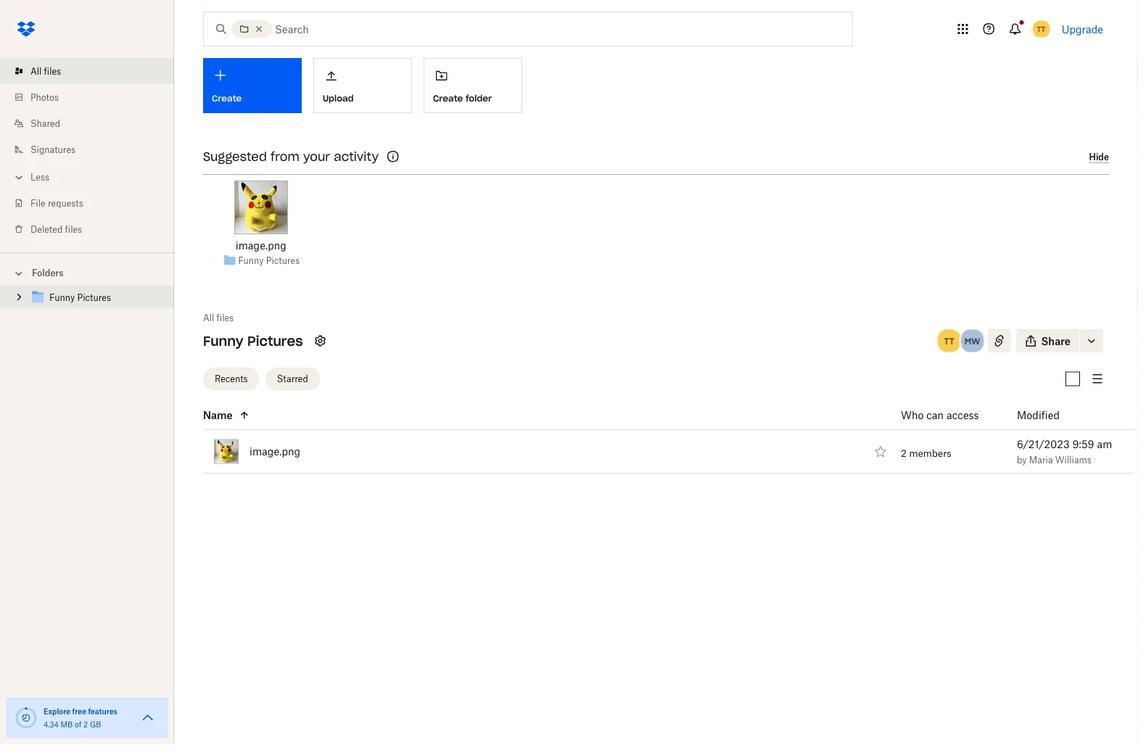 Task type: vqa. For each thing, say whether or not it's contained in the screenshot.
'Choose A File Format To Convert Videos To' button
no



Task type: locate. For each thing, give the bounding box(es) containing it.
quota usage element
[[15, 707, 38, 730]]

9:59
[[1073, 438, 1095, 451]]

create up suggested
[[212, 93, 242, 104]]

tt button
[[1030, 17, 1053, 41]]

funny pictures link
[[238, 254, 300, 268], [29, 288, 163, 308]]

features
[[88, 707, 117, 716]]

1 horizontal spatial all files link
[[203, 311, 234, 325]]

1 vertical spatial funny pictures
[[49, 292, 111, 303]]

0 vertical spatial all files
[[30, 66, 61, 77]]

2
[[901, 447, 907, 459], [83, 720, 88, 729]]

from
[[271, 149, 300, 164]]

/funny pictures/image.png image
[[234, 181, 288, 234], [214, 439, 239, 464]]

recents button
[[203, 368, 259, 391]]

1 vertical spatial /funny pictures/image.png image
[[214, 439, 239, 464]]

all inside list item
[[30, 66, 42, 77]]

1 vertical spatial image.png
[[250, 446, 300, 458]]

6/21/2023 9:59 am by maria williams
[[1017, 438, 1113, 466]]

1 vertical spatial 2
[[83, 720, 88, 729]]

deleted files
[[30, 224, 82, 235]]

folder settings image
[[312, 332, 329, 350]]

create inside dropdown button
[[212, 93, 242, 104]]

2 inside table
[[901, 447, 907, 459]]

0 horizontal spatial all files link
[[12, 58, 174, 84]]

0 horizontal spatial create
[[212, 93, 242, 104]]

all files inside list item
[[30, 66, 61, 77]]

files for 'deleted files' link
[[65, 224, 82, 235]]

2 members
[[901, 447, 952, 459]]

tt left mw
[[944, 335, 955, 347]]

1 horizontal spatial 2
[[901, 447, 907, 459]]

image.png link for the name button
[[250, 443, 300, 460]]

2 right "add to starred" icon at right
[[901, 447, 907, 459]]

recents
[[215, 374, 248, 385]]

folders button
[[0, 262, 174, 283]]

all up "recents" button
[[203, 312, 214, 323]]

tt left the upgrade link
[[1037, 24, 1046, 33]]

shared
[[30, 118, 60, 129]]

1 vertical spatial pictures
[[77, 292, 111, 303]]

0 horizontal spatial all files
[[30, 66, 61, 77]]

0 vertical spatial 2
[[901, 447, 907, 459]]

0 vertical spatial image.png link
[[236, 237, 286, 253]]

tt inside dropdown button
[[1037, 24, 1046, 33]]

/funny pictures/image.png image down the from at top left
[[234, 181, 288, 234]]

1 vertical spatial all files link
[[203, 311, 234, 325]]

all files up the recents
[[203, 312, 234, 323]]

0 horizontal spatial 2
[[83, 720, 88, 729]]

image.png link for create dropdown button
[[236, 237, 286, 253]]

add to starred image
[[872, 443, 890, 460]]

image.png link
[[236, 237, 286, 253], [250, 443, 300, 460]]

activity
[[334, 149, 379, 164]]

williams
[[1056, 455, 1092, 466]]

1 vertical spatial image.png link
[[250, 443, 300, 460]]

create left folder at the left
[[433, 93, 463, 104]]

2 members button
[[901, 447, 952, 459]]

by
[[1017, 455, 1027, 466]]

less image
[[12, 170, 26, 185]]

1 vertical spatial funny pictures link
[[29, 288, 163, 308]]

create inside 'button'
[[433, 93, 463, 104]]

1 vertical spatial files
[[65, 224, 82, 235]]

files inside list item
[[44, 66, 61, 77]]

0 horizontal spatial funny pictures link
[[29, 288, 163, 308]]

who can access
[[901, 409, 979, 422]]

pictures
[[266, 255, 300, 266], [77, 292, 111, 303], [247, 333, 303, 349]]

2 vertical spatial funny
[[203, 333, 243, 349]]

1 horizontal spatial tt
[[1037, 24, 1046, 33]]

photos link
[[12, 84, 174, 110]]

explore
[[44, 707, 71, 716]]

1 vertical spatial tt
[[944, 335, 955, 347]]

0 horizontal spatial tt
[[944, 335, 955, 347]]

starred button
[[265, 368, 320, 391]]

free
[[72, 707, 86, 716]]

all
[[30, 66, 42, 77], [203, 312, 214, 323]]

image.png
[[236, 239, 286, 251], [250, 446, 300, 458]]

2 vertical spatial files
[[217, 312, 234, 323]]

mb
[[61, 720, 73, 729]]

2 horizontal spatial files
[[217, 312, 234, 323]]

funny
[[238, 255, 264, 266], [49, 292, 75, 303], [203, 333, 243, 349]]

all files list item
[[0, 58, 174, 84]]

0 vertical spatial all files link
[[12, 58, 174, 84]]

1 horizontal spatial files
[[65, 224, 82, 235]]

gb
[[90, 720, 101, 729]]

0 vertical spatial files
[[44, 66, 61, 77]]

all files link up the recents
[[203, 311, 234, 325]]

0 horizontal spatial all
[[30, 66, 42, 77]]

create folder button
[[424, 58, 522, 113]]

who
[[901, 409, 924, 422]]

hide button
[[1089, 152, 1109, 163]]

all files up the photos
[[30, 66, 61, 77]]

2 right of
[[83, 720, 88, 729]]

funny pictures
[[238, 255, 300, 266], [49, 292, 111, 303], [203, 333, 303, 349]]

image.png link inside table
[[250, 443, 300, 460]]

signatures link
[[12, 136, 174, 163]]

create
[[433, 93, 463, 104], [212, 93, 242, 104]]

files right deleted
[[65, 224, 82, 235]]

name
[[203, 409, 233, 422]]

modified
[[1017, 409, 1060, 422]]

/funny pictures/image.png image down "name"
[[214, 439, 239, 464]]

tt for tt button
[[944, 335, 955, 347]]

can
[[927, 409, 944, 422]]

name button
[[203, 407, 866, 424]]

upload button
[[313, 58, 412, 113]]

of
[[75, 720, 81, 729]]

mw button
[[960, 328, 986, 354]]

files up the photos
[[44, 66, 61, 77]]

tt button
[[936, 328, 963, 354]]

all files link
[[12, 58, 174, 84], [203, 311, 234, 325]]

tt
[[1037, 24, 1046, 33], [944, 335, 955, 347]]

table
[[171, 401, 1135, 474]]

tt inside button
[[944, 335, 955, 347]]

members
[[910, 447, 952, 459]]

1 horizontal spatial create
[[433, 93, 463, 104]]

all files
[[30, 66, 61, 77], [203, 312, 234, 323]]

1 horizontal spatial funny pictures link
[[238, 254, 300, 268]]

1 horizontal spatial all files
[[203, 312, 234, 323]]

maria
[[1030, 455, 1053, 466]]

file
[[30, 198, 45, 209]]

Search in folder "Funny Pictures" text field
[[275, 21, 823, 37]]

6/21/2023
[[1017, 438, 1070, 451]]

name image.png, modified 6/21/2023 9:59 am, element
[[171, 430, 1135, 474]]

suggested
[[203, 149, 267, 164]]

signatures
[[30, 144, 76, 155]]

all up the photos
[[30, 66, 42, 77]]

all files link up shared link
[[12, 58, 174, 84]]

dropbox image
[[12, 15, 41, 44]]

2 inside explore free features 4.34 mb of 2 gb
[[83, 720, 88, 729]]

0 vertical spatial all
[[30, 66, 42, 77]]

requests
[[48, 198, 83, 209]]

files up the recents
[[217, 312, 234, 323]]

1 horizontal spatial all
[[203, 312, 214, 323]]

0 vertical spatial tt
[[1037, 24, 1046, 33]]

photos
[[30, 92, 59, 103]]

files
[[44, 66, 61, 77], [65, 224, 82, 235], [217, 312, 234, 323]]

list
[[0, 49, 174, 253]]

0 horizontal spatial files
[[44, 66, 61, 77]]



Task type: describe. For each thing, give the bounding box(es) containing it.
list containing all files
[[0, 49, 174, 253]]

0 vertical spatial pictures
[[266, 255, 300, 266]]

share button
[[1017, 329, 1080, 353]]

suggested from your activity
[[203, 149, 379, 164]]

0 vertical spatial funny
[[238, 255, 264, 266]]

deleted
[[30, 224, 63, 235]]

your
[[303, 149, 330, 164]]

modified button
[[1017, 407, 1098, 424]]

create for create folder
[[433, 93, 463, 104]]

0 vertical spatial funny pictures link
[[238, 254, 300, 268]]

starred
[[277, 374, 308, 385]]

0 vertical spatial funny pictures
[[238, 255, 300, 266]]

file requests link
[[12, 190, 174, 216]]

image.png inside name image.png, modified 6/21/2023 9:59 am, element
[[250, 446, 300, 458]]

folder
[[466, 93, 492, 104]]

share
[[1042, 335, 1071, 347]]

less
[[30, 172, 49, 182]]

create for create
[[212, 93, 242, 104]]

files for topmost all files link
[[44, 66, 61, 77]]

1 vertical spatial all files
[[203, 312, 234, 323]]

1 vertical spatial all
[[203, 312, 214, 323]]

upgrade
[[1062, 23, 1104, 35]]

tt for tt dropdown button on the right top of page
[[1037, 24, 1046, 33]]

4.34
[[44, 720, 59, 729]]

upload
[[323, 93, 354, 104]]

deleted files link
[[12, 216, 174, 242]]

access
[[947, 409, 979, 422]]

1 vertical spatial funny
[[49, 292, 75, 303]]

upgrade link
[[1062, 23, 1104, 35]]

am
[[1097, 438, 1113, 451]]

explore free features 4.34 mb of 2 gb
[[44, 707, 117, 729]]

0 vertical spatial image.png
[[236, 239, 286, 251]]

2 vertical spatial pictures
[[247, 333, 303, 349]]

folders
[[32, 268, 64, 279]]

/funny pictures/image.png image inside name image.png, modified 6/21/2023 9:59 am, element
[[214, 439, 239, 464]]

2 vertical spatial funny pictures
[[203, 333, 303, 349]]

0 vertical spatial /funny pictures/image.png image
[[234, 181, 288, 234]]

create button
[[203, 58, 302, 113]]

create folder
[[433, 93, 492, 104]]

table containing name
[[171, 401, 1135, 474]]

shared link
[[12, 110, 174, 136]]

file requests
[[30, 198, 83, 209]]

hide
[[1089, 152, 1109, 163]]

mw
[[965, 335, 980, 347]]



